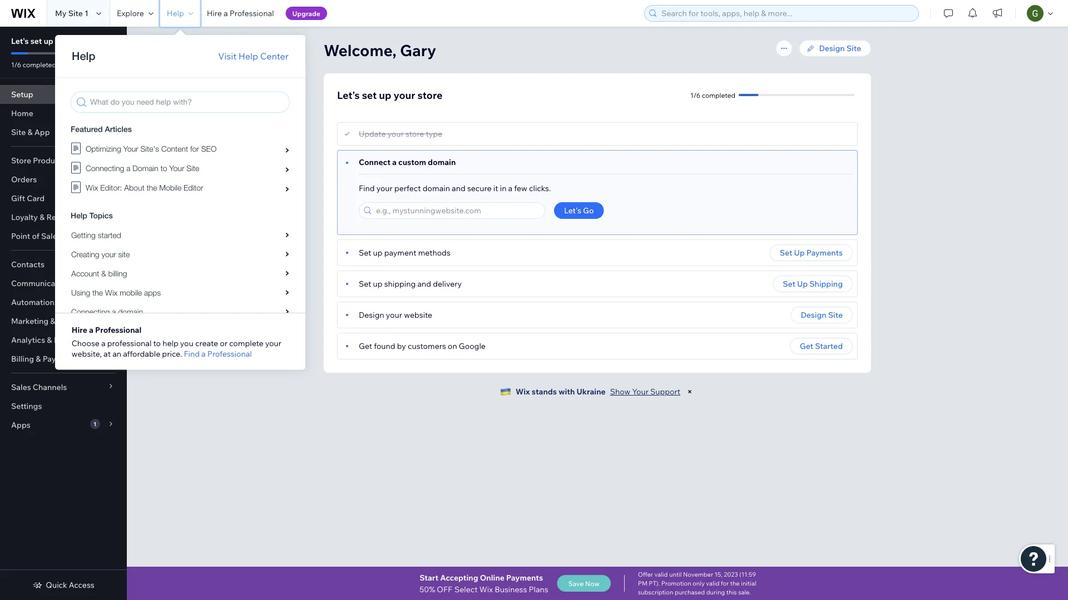 Task type: vqa. For each thing, say whether or not it's contained in the screenshot.
Digital
no



Task type: describe. For each thing, give the bounding box(es) containing it.
loyalty
[[11, 213, 38, 222]]

methods
[[418, 248, 451, 258]]

website
[[404, 310, 432, 320]]

up for shipping
[[797, 279, 808, 289]]

stands
[[532, 387, 557, 397]]

1 horizontal spatial set
[[362, 89, 377, 101]]

let's go button
[[554, 203, 604, 219]]

site & app button
[[0, 123, 127, 142]]

loyalty & referrals
[[11, 213, 79, 222]]

& for billing
[[36, 354, 41, 364]]

marketing & seo button
[[0, 312, 127, 331]]

google
[[459, 342, 486, 351]]

visit help center link
[[218, 50, 289, 63]]

save now button
[[557, 576, 611, 593]]

professional
[[107, 339, 152, 349]]

let's inside sidebar element
[[11, 36, 29, 46]]

pt).
[[649, 580, 660, 588]]

let's go
[[564, 206, 594, 216]]

your inside sidebar element
[[55, 36, 72, 46]]

a right in
[[508, 184, 512, 193]]

0 horizontal spatial valid
[[655, 571, 668, 579]]

promotion
[[661, 580, 691, 588]]

a left custom
[[392, 157, 397, 167]]

your left website
[[386, 310, 402, 320]]

update your store type
[[359, 129, 442, 139]]

offer valid until november 15, 2023 (11:59 pm pt). promotion only valid for the initial subscription purchased during this sale.
[[638, 571, 756, 597]]

0 horizontal spatial hire a professional
[[72, 325, 141, 335]]

a up visit
[[224, 8, 228, 18]]

only
[[693, 580, 705, 588]]

analytics & reports button
[[0, 331, 127, 350]]

connect a custom domain
[[359, 157, 456, 167]]

upgrade button
[[286, 7, 327, 20]]

domain for custom
[[428, 157, 456, 167]]

start
[[420, 573, 438, 583]]

set up payments button
[[770, 245, 853, 261]]

by
[[397, 342, 406, 351]]

point
[[11, 231, 30, 241]]

setup link
[[0, 85, 127, 104]]

home
[[11, 108, 33, 118]]

found
[[374, 342, 395, 351]]

& for marketing
[[50, 317, 55, 326]]

purchased
[[675, 589, 705, 597]]

automations link
[[0, 293, 127, 312]]

customers
[[408, 342, 446, 351]]

sidebar element
[[0, 27, 127, 601]]

the
[[730, 580, 740, 588]]

1/6 completed inside sidebar element
[[11, 60, 56, 69]]

0 vertical spatial and
[[452, 184, 466, 193]]

for
[[721, 580, 729, 588]]

online
[[480, 573, 505, 583]]

on
[[448, 342, 457, 351]]

1 vertical spatial and
[[418, 279, 431, 289]]

orders
[[11, 175, 37, 184]]

up up update
[[379, 89, 391, 101]]

communications
[[11, 279, 73, 288]]

50%
[[420, 585, 435, 595]]

find a professional
[[184, 349, 252, 359]]

communications button
[[0, 274, 127, 293]]

your inside choose a professional to help you create or complete your website, at an affordable price.
[[265, 339, 281, 349]]

find for find a professional
[[184, 349, 200, 359]]

set up shipping button
[[773, 276, 853, 293]]

store
[[11, 156, 31, 166]]

quick access
[[46, 581, 94, 591]]

few
[[514, 184, 527, 193]]

a down create
[[201, 349, 206, 359]]

wix stands with ukraine show your support
[[516, 387, 680, 397]]

complete
[[229, 339, 263, 349]]

get for get started
[[800, 342, 813, 351]]

billing
[[11, 354, 34, 364]]

1/6 inside sidebar element
[[11, 60, 21, 69]]

orders button
[[0, 170, 127, 189]]

channels
[[33, 383, 67, 393]]

shipping
[[384, 279, 416, 289]]

start accepting online payments 50% off select wix business plans
[[420, 573, 548, 595]]

website,
[[72, 349, 102, 359]]

1 inside sidebar element
[[94, 421, 96, 428]]

home link
[[0, 104, 127, 123]]

1 vertical spatial professional
[[95, 325, 141, 335]]

to
[[153, 339, 161, 349]]

sales channels
[[11, 383, 67, 393]]

of
[[32, 231, 39, 241]]

store products button
[[0, 151, 127, 170]]

secure
[[467, 184, 492, 193]]

1 vertical spatial 1/6
[[690, 91, 701, 99]]

in
[[500, 184, 506, 193]]

professional for find a professional link
[[207, 349, 252, 359]]

site inside site & app "popup button"
[[11, 127, 26, 137]]

0 vertical spatial design site
[[819, 43, 861, 53]]

let's set up your store inside sidebar element
[[11, 36, 93, 46]]

payments inside start accepting online payments 50% off select wix business plans
[[506, 573, 543, 583]]

analytics
[[11, 335, 45, 345]]

up left shipping
[[373, 279, 382, 289]]

help inside button
[[167, 8, 184, 18]]

set inside sidebar element
[[30, 36, 42, 46]]

sale
[[41, 231, 57, 241]]

settings link
[[0, 397, 127, 416]]

gift card
[[11, 194, 45, 203]]

site inside design site button
[[828, 310, 843, 320]]

save now
[[568, 580, 600, 588]]

until
[[669, 571, 682, 579]]

offer
[[638, 571, 653, 579]]

& for site
[[27, 127, 33, 137]]

2023
[[724, 571, 738, 579]]

contacts button
[[0, 255, 127, 274]]

1 vertical spatial let's
[[337, 89, 360, 101]]

choose a professional to help you create or complete your website, at an affordable price.
[[72, 339, 281, 359]]

set for set up payments
[[780, 248, 792, 258]]

a up 'choose'
[[89, 325, 93, 335]]

& for analytics
[[47, 335, 52, 345]]



Task type: locate. For each thing, give the bounding box(es) containing it.
reports
[[54, 335, 83, 345]]

& inside 'dropdown button'
[[40, 213, 45, 222]]

let's set up your store up update your store type
[[337, 89, 443, 101]]

welcome,
[[324, 40, 397, 60]]

site
[[68, 8, 83, 18], [847, 43, 861, 53], [11, 127, 26, 137], [828, 310, 843, 320]]

billing & payments
[[11, 354, 79, 364]]

domain up find your perfect domain and secure it in a few clicks.
[[428, 157, 456, 167]]

payments inside button
[[807, 248, 843, 258]]

pm
[[638, 580, 648, 588]]

store up type
[[418, 89, 443, 101]]

set up payment methods
[[359, 248, 451, 258]]

domain for perfect
[[423, 184, 450, 193]]

a inside choose a professional to help you create or complete your website, at an affordable price.
[[101, 339, 106, 349]]

payments inside dropdown button
[[43, 354, 79, 364]]

let's inside the let's go button
[[564, 206, 581, 216]]

1 horizontal spatial let's set up your store
[[337, 89, 443, 101]]

find inside find a professional link
[[184, 349, 200, 359]]

up left payment
[[373, 248, 382, 258]]

0 vertical spatial domain
[[428, 157, 456, 167]]

setup
[[11, 90, 33, 99]]

initial
[[741, 580, 756, 588]]

payments up 'business'
[[506, 573, 543, 583]]

your up update your store type
[[394, 89, 415, 101]]

hire right help button
[[207, 8, 222, 18]]

1 vertical spatial wix
[[479, 585, 493, 595]]

help right explore
[[167, 8, 184, 18]]

& inside "popup button"
[[27, 127, 33, 137]]

payments for set up payments
[[807, 248, 843, 258]]

0 horizontal spatial find
[[184, 349, 200, 359]]

delivery
[[433, 279, 462, 289]]

clicks.
[[529, 184, 551, 193]]

1 vertical spatial store
[[418, 89, 443, 101]]

2 vertical spatial let's
[[564, 206, 581, 216]]

or
[[220, 339, 228, 349]]

set for set up shipping
[[783, 279, 796, 289]]

business
[[495, 585, 527, 595]]

1 vertical spatial design site
[[801, 310, 843, 320]]

2 horizontal spatial let's
[[564, 206, 581, 216]]

0 horizontal spatial let's
[[11, 36, 29, 46]]

1 horizontal spatial help
[[239, 51, 258, 62]]

find a professional link
[[184, 349, 252, 359]]

1 horizontal spatial valid
[[706, 580, 720, 588]]

subscription
[[638, 589, 673, 597]]

with
[[559, 387, 575, 397]]

your right update
[[388, 129, 404, 139]]

1 get from the left
[[359, 342, 372, 351]]

design site
[[819, 43, 861, 53], [801, 310, 843, 320]]

and left delivery
[[418, 279, 431, 289]]

1 horizontal spatial 1/6
[[690, 91, 701, 99]]

store products
[[11, 156, 66, 166]]

sales
[[11, 383, 31, 393]]

up up set up shipping
[[794, 248, 805, 258]]

& inside popup button
[[50, 317, 55, 326]]

0 vertical spatial 1/6
[[11, 60, 21, 69]]

1 horizontal spatial find
[[359, 184, 375, 193]]

& left app
[[27, 127, 33, 137]]

upgrade
[[292, 9, 320, 18]]

0 vertical spatial valid
[[655, 571, 668, 579]]

0 vertical spatial payments
[[807, 248, 843, 258]]

valid up pt).
[[655, 571, 668, 579]]

up up setup link
[[44, 36, 53, 46]]

0 horizontal spatial get
[[359, 342, 372, 351]]

1 horizontal spatial 1
[[94, 421, 96, 428]]

gary
[[400, 40, 436, 60]]

professional up professional
[[95, 325, 141, 335]]

and left secure
[[452, 184, 466, 193]]

1/6 completed
[[11, 60, 56, 69], [690, 91, 735, 99]]

this
[[726, 589, 737, 597]]

store left type
[[406, 129, 424, 139]]

card
[[27, 194, 45, 203]]

up
[[44, 36, 53, 46], [379, 89, 391, 101], [373, 248, 382, 258], [373, 279, 382, 289]]

2 horizontal spatial payments
[[807, 248, 843, 258]]

find down connect
[[359, 184, 375, 193]]

0 horizontal spatial 1/6 completed
[[11, 60, 56, 69]]

0 horizontal spatial 1/6
[[11, 60, 21, 69]]

marketing
[[11, 317, 49, 326]]

my site 1
[[55, 8, 88, 18]]

hire up 'choose'
[[72, 325, 87, 335]]

gift card button
[[0, 189, 127, 208]]

payment
[[384, 248, 416, 258]]

1 horizontal spatial 1/6 completed
[[690, 91, 735, 99]]

it
[[493, 184, 498, 193]]

plans
[[529, 585, 548, 595]]

1 vertical spatial completed
[[702, 91, 735, 99]]

0 horizontal spatial 1
[[85, 8, 88, 18]]

2 get from the left
[[800, 342, 813, 351]]

completed inside sidebar element
[[23, 60, 56, 69]]

0 horizontal spatial payments
[[43, 354, 79, 364]]

visit help center
[[218, 51, 289, 62]]

1 horizontal spatial and
[[452, 184, 466, 193]]

1 vertical spatial find
[[184, 349, 200, 359]]

billing & payments button
[[0, 350, 127, 369]]

0 vertical spatial up
[[794, 248, 805, 258]]

off
[[437, 585, 452, 595]]

welcome, gary
[[324, 40, 436, 60]]

find down you
[[184, 349, 200, 359]]

hire a professional link
[[200, 0, 281, 27]]

0 vertical spatial store
[[74, 36, 93, 46]]

store inside sidebar element
[[74, 36, 93, 46]]

perfect
[[394, 184, 421, 193]]

site & app
[[11, 127, 50, 137]]

1 vertical spatial up
[[797, 279, 808, 289]]

1 vertical spatial payments
[[43, 354, 79, 364]]

wix left "stands"
[[516, 387, 530, 397]]

let's up setup
[[11, 36, 29, 46]]

up for payments
[[794, 248, 805, 258]]

get left started
[[800, 342, 813, 351]]

your left perfect
[[376, 184, 393, 193]]

set left shipping
[[359, 279, 371, 289]]

design site link
[[799, 40, 871, 57]]

shipping
[[810, 279, 843, 289]]

payments for billing & payments
[[43, 354, 79, 364]]

set up set up shipping
[[780, 248, 792, 258]]

up inside button
[[797, 279, 808, 289]]

1 vertical spatial help
[[239, 51, 258, 62]]

1 horizontal spatial wix
[[516, 387, 530, 397]]

let's
[[11, 36, 29, 46], [337, 89, 360, 101], [564, 206, 581, 216]]

apps
[[11, 421, 30, 430]]

1 vertical spatial hire
[[72, 325, 87, 335]]

custom
[[398, 157, 426, 167]]

0 vertical spatial hire
[[207, 8, 222, 18]]

0 horizontal spatial completed
[[23, 60, 56, 69]]

1 right my
[[85, 8, 88, 18]]

professional
[[230, 8, 274, 18], [95, 325, 141, 335], [207, 349, 252, 359]]

professional for hire a professional link
[[230, 8, 274, 18]]

0 vertical spatial set
[[30, 36, 42, 46]]

1 down 'settings' link at the left bottom of page
[[94, 421, 96, 428]]

0 horizontal spatial help
[[167, 8, 184, 18]]

1 horizontal spatial payments
[[506, 573, 543, 583]]

wix inside start accepting online payments 50% off select wix business plans
[[479, 585, 493, 595]]

store down my site 1 at the top
[[74, 36, 93, 46]]

set up payments
[[780, 248, 843, 258]]

1 vertical spatial 1/6 completed
[[690, 91, 735, 99]]

0 horizontal spatial wix
[[479, 585, 493, 595]]

set up shipping
[[783, 279, 843, 289]]

set up update
[[362, 89, 377, 101]]

find
[[359, 184, 375, 193], [184, 349, 200, 359]]

1 horizontal spatial hire
[[207, 8, 222, 18]]

gift
[[11, 194, 25, 203]]

0 vertical spatial professional
[[230, 8, 274, 18]]

0 vertical spatial help
[[167, 8, 184, 18]]

loyalty & referrals button
[[0, 208, 127, 227]]

& right "billing"
[[36, 354, 41, 364]]

set up shipping and delivery
[[359, 279, 462, 289]]

an
[[112, 349, 121, 359]]

a up the at
[[101, 339, 106, 349]]

get inside button
[[800, 342, 813, 351]]

get
[[359, 342, 372, 351], [800, 342, 813, 351]]

1 vertical spatial hire a professional
[[72, 325, 141, 335]]

go
[[583, 206, 594, 216]]

0 vertical spatial wix
[[516, 387, 530, 397]]

design inside the design site link
[[819, 43, 845, 53]]

your down my
[[55, 36, 72, 46]]

0 vertical spatial 1/6 completed
[[11, 60, 56, 69]]

1 horizontal spatial completed
[[702, 91, 735, 99]]

0 horizontal spatial and
[[418, 279, 431, 289]]

payments up the shipping
[[807, 248, 843, 258]]

november
[[683, 571, 713, 579]]

design site inside button
[[801, 310, 843, 320]]

domain
[[428, 157, 456, 167], [423, 184, 450, 193]]

hire a professional inside hire a professional link
[[207, 8, 274, 18]]

center
[[260, 51, 289, 62]]

(11:59
[[739, 571, 756, 579]]

get started button
[[790, 338, 853, 355]]

automations
[[11, 298, 58, 307]]

0 horizontal spatial hire
[[72, 325, 87, 335]]

2 vertical spatial professional
[[207, 349, 252, 359]]

products
[[33, 156, 66, 166]]

design inside design site button
[[801, 310, 827, 320]]

0 vertical spatial hire a professional
[[207, 8, 274, 18]]

site inside the design site link
[[847, 43, 861, 53]]

1 vertical spatial set
[[362, 89, 377, 101]]

1 vertical spatial 1
[[94, 421, 96, 428]]

help right visit
[[239, 51, 258, 62]]

hire a professional
[[207, 8, 274, 18], [72, 325, 141, 335]]

0 vertical spatial completed
[[23, 60, 56, 69]]

connect
[[359, 157, 390, 167]]

find for find your perfect domain and secure it in a few clicks.
[[359, 184, 375, 193]]

1 horizontal spatial get
[[800, 342, 813, 351]]

1 horizontal spatial hire a professional
[[207, 8, 274, 18]]

affordable
[[123, 349, 160, 359]]

2 vertical spatial store
[[406, 129, 424, 139]]

&
[[27, 127, 33, 137], [40, 213, 45, 222], [50, 317, 55, 326], [47, 335, 52, 345], [36, 354, 41, 364]]

Search for tools, apps, help & more... field
[[658, 6, 915, 21]]

0 vertical spatial 1
[[85, 8, 88, 18]]

set for set up payment methods
[[359, 248, 371, 258]]

domain right perfect
[[423, 184, 450, 193]]

1 vertical spatial valid
[[706, 580, 720, 588]]

up inside sidebar element
[[44, 36, 53, 46]]

you
[[180, 339, 193, 349]]

set inside button
[[780, 248, 792, 258]]

let's set up your store down my
[[11, 36, 93, 46]]

e.g., mystunningwebsite.com field
[[373, 203, 541, 219]]

up inside button
[[794, 248, 805, 258]]

1 vertical spatial domain
[[423, 184, 450, 193]]

professional up visit help center link
[[230, 8, 274, 18]]

1 vertical spatial let's set up your store
[[337, 89, 443, 101]]

update
[[359, 129, 386, 139]]

quick
[[46, 581, 67, 591]]

wix down online
[[479, 585, 493, 595]]

point of sale link
[[0, 227, 127, 246]]

1 horizontal spatial let's
[[337, 89, 360, 101]]

0 vertical spatial let's set up your store
[[11, 36, 93, 46]]

visit
[[218, 51, 237, 62]]

let's up update
[[337, 89, 360, 101]]

hire a professional up "visit help center" on the left top
[[207, 8, 274, 18]]

up left the shipping
[[797, 279, 808, 289]]

quick access button
[[32, 581, 94, 591]]

show your support button
[[610, 387, 680, 397]]

set
[[30, 36, 42, 46], [362, 89, 377, 101]]

payments down analytics & reports dropdown button
[[43, 354, 79, 364]]

get for get found by customers on google
[[359, 342, 372, 351]]

0 horizontal spatial set
[[30, 36, 42, 46]]

set for set up shipping and delivery
[[359, 279, 371, 289]]

let's left go
[[564, 206, 581, 216]]

0 vertical spatial find
[[359, 184, 375, 193]]

set left the shipping
[[783, 279, 796, 289]]

get left found
[[359, 342, 372, 351]]

& left seo
[[50, 317, 55, 326]]

help
[[167, 8, 184, 18], [239, 51, 258, 62]]

0 horizontal spatial let's set up your store
[[11, 36, 93, 46]]

and
[[452, 184, 466, 193], [418, 279, 431, 289]]

up
[[794, 248, 805, 258], [797, 279, 808, 289]]

set up setup
[[30, 36, 42, 46]]

valid up during
[[706, 580, 720, 588]]

your right complete
[[265, 339, 281, 349]]

at
[[104, 349, 111, 359]]

hire a professional up the at
[[72, 325, 141, 335]]

set left payment
[[359, 248, 371, 258]]

2 vertical spatial payments
[[506, 573, 543, 583]]

& right loyalty
[[40, 213, 45, 222]]

professional down or
[[207, 349, 252, 359]]

set inside button
[[783, 279, 796, 289]]

ukraine
[[577, 387, 606, 397]]

design site button
[[791, 307, 853, 324]]

& for loyalty
[[40, 213, 45, 222]]

& left the reports
[[47, 335, 52, 345]]

0 vertical spatial let's
[[11, 36, 29, 46]]

point of sale
[[11, 231, 57, 241]]

referrals
[[46, 213, 79, 222]]



